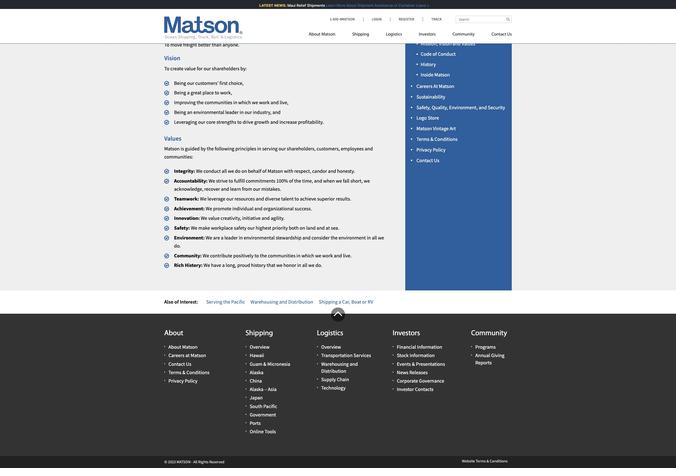 Task type: vqa. For each thing, say whether or not it's contained in the screenshot.


Task type: describe. For each thing, give the bounding box(es) containing it.
rights
[[198, 460, 209, 465]]

core
[[206, 119, 216, 125]]

mission, inside the about matson links section
[[421, 40, 438, 47]]

the down being a great place to work,
[[197, 99, 204, 106]]

move
[[170, 41, 182, 48]]

website
[[462, 459, 475, 464]]

tools
[[265, 429, 276, 435]]

container
[[395, 3, 411, 8]]

investor contacts link
[[397, 387, 434, 393]]

industry,
[[253, 109, 272, 116]]

0 horizontal spatial values
[[164, 134, 182, 142]]

investors link
[[411, 29, 444, 41]]

to for strengths
[[237, 119, 242, 125]]

priority
[[272, 225, 288, 231]]

and inside matson is guided by the following principles in serving our shareholders, customers, employees and communities:
[[365, 146, 373, 152]]

1 vertical spatial information
[[410, 353, 435, 359]]

values inside the about matson links section
[[462, 40, 476, 47]]

2 horizontal spatial terms
[[476, 459, 486, 464]]

recover
[[204, 186, 220, 192]]

also
[[164, 299, 173, 306]]

inside
[[421, 71, 434, 78]]

being for being our customers' first choice,
[[174, 80, 186, 86]]

anyone.
[[223, 41, 240, 48]]

the inside we are a leader in environmental stewardship and consider the environment in all we do.
[[331, 235, 338, 241]]

technology link
[[321, 385, 346, 392]]

programs annual giving reports
[[476, 344, 505, 366]]

0 horizontal spatial distribution
[[288, 299, 313, 306]]

logistics inside footer
[[317, 330, 343, 338]]

0 vertical spatial warehousing and distribution link
[[251, 299, 313, 306]]

backtop image
[[331, 308, 345, 322]]

2023 matson
[[168, 460, 191, 465]]

0 vertical spatial information
[[417, 344, 442, 351]]

0 horizontal spatial pacific
[[231, 299, 245, 306]]

login
[[372, 17, 382, 22]]

about matson careers at matson contact us terms & conditions privacy policy
[[169, 344, 210, 385]]

online tools link
[[250, 429, 276, 435]]

history link
[[421, 61, 436, 68]]

employees
[[341, 146, 364, 152]]

being a great place to work,
[[174, 90, 232, 96]]

0 horizontal spatial mission,
[[164, 11, 208, 28]]

investors inside footer
[[393, 330, 420, 338]]

have
[[211, 262, 221, 269]]

conditions inside the about matson links section
[[435, 136, 458, 142]]

at inside about matson careers at matson contact us terms & conditions privacy policy
[[186, 353, 190, 359]]

vision inside the about matson links section
[[439, 40, 452, 47]]

improving
[[174, 99, 196, 106]]

about matson links
[[411, 13, 463, 21]]

hawaii link
[[250, 353, 264, 359]]

1 horizontal spatial values
[[270, 11, 305, 28]]

south
[[250, 403, 263, 410]]

0 vertical spatial warehousing
[[251, 299, 278, 306]]

communities:
[[164, 154, 193, 160]]

0 horizontal spatial vision
[[164, 54, 180, 62]]

a left car,
[[339, 299, 341, 306]]

investor
[[397, 387, 414, 393]]

value for we
[[208, 215, 220, 222]]

guam
[[250, 361, 262, 368]]

pacific inside overview hawaii guam & micronesia alaska china alaska – asia japan south pacific government ports online tools
[[264, 403, 277, 410]]

sustainability link
[[417, 94, 446, 100]]

0 vertical spatial communities
[[205, 99, 232, 106]]

organizational
[[264, 205, 294, 212]]

we for value
[[201, 215, 207, 222]]

being for being an environmental leader in our industry, and
[[174, 109, 186, 116]]

serving the pacific
[[206, 299, 245, 306]]

live.
[[343, 253, 352, 259]]

register link
[[390, 17, 423, 22]]

about matson link for careers at matson link in the bottom of the page
[[169, 344, 198, 351]]

we for conduct
[[196, 168, 203, 175]]

about matson links section
[[399, 0, 519, 291]]

honor
[[284, 262, 296, 269]]

mission, vision and values inside the about matson links section
[[421, 40, 476, 47]]

being for being a great place to work,
[[174, 90, 186, 96]]

our up drive
[[245, 109, 252, 116]]

governance
[[419, 378, 445, 385]]

2 horizontal spatial about matson link
[[417, 31, 446, 38]]

that
[[267, 262, 276, 269]]

privacy inside about matson careers at matson contact us terms & conditions privacy policy
[[169, 378, 184, 385]]

1 vertical spatial terms & conditions link
[[169, 370, 210, 376]]

and inside overview transportation services warehousing and distribution supply chain technology
[[350, 361, 358, 368]]

blue matson logo with ocean, shipping, truck, rail and logistics written beneath it. image
[[164, 17, 243, 40]]

4matson
[[340, 17, 355, 22]]

0 vertical spatial terms & conditions link
[[417, 136, 458, 142]]

learn more about shipment assistance or container loans > link
[[322, 3, 426, 8]]

environment,
[[449, 104, 478, 111]]

1 horizontal spatial communities
[[268, 253, 296, 259]]

supply
[[321, 377, 336, 383]]

in right the honor
[[297, 262, 301, 269]]

terms inside about matson careers at matson contact us terms & conditions privacy policy
[[169, 370, 181, 376]]

0 horizontal spatial which
[[238, 99, 251, 106]]

careers at matson link
[[417, 83, 455, 89]]

we inside we are a leader in environmental stewardship and consider the environment in all we do.
[[206, 235, 212, 241]]

warehousing inside overview transportation services warehousing and distribution supply chain technology
[[321, 361, 349, 368]]

2 alaska from the top
[[250, 387, 264, 393]]

1 vertical spatial work
[[322, 253, 333, 259]]

history
[[251, 262, 266, 269]]

our down learn
[[226, 196, 234, 202]]

mission
[[164, 30, 184, 38]]

contacts
[[415, 387, 434, 393]]

0 horizontal spatial all
[[222, 168, 227, 175]]

1-
[[330, 17, 333, 22]]

chain
[[337, 377, 349, 383]]

we left have
[[204, 262, 210, 269]]

news releases link
[[397, 370, 428, 376]]

2 horizontal spatial conditions
[[490, 459, 508, 464]]

value for create
[[185, 65, 196, 72]]

safety
[[234, 225, 247, 231]]

1 horizontal spatial which
[[302, 253, 314, 259]]

do. for we are a leader in environmental stewardship and consider the environment in all we do.
[[174, 243, 181, 249]]

news
[[397, 370, 409, 376]]

corporate
[[397, 378, 418, 385]]

honesty.
[[337, 168, 355, 175]]

to for to create value for our shareholders by:
[[164, 65, 169, 72]]

overview for transportation
[[321, 344, 341, 351]]

make
[[198, 225, 210, 231]]

success.
[[295, 205, 312, 212]]

& right website
[[487, 459, 489, 464]]

0 vertical spatial at
[[326, 225, 330, 231]]

of right behalf
[[263, 168, 267, 175]]

all
[[193, 460, 198, 465]]

overview transportation services warehousing and distribution supply chain technology
[[321, 344, 371, 392]]

customers,
[[317, 146, 340, 152]]

learn
[[322, 3, 332, 8]]

investors inside top menu navigation
[[419, 32, 436, 37]]

shareholders
[[212, 65, 240, 72]]

supply chain link
[[321, 377, 349, 383]]

0 horizontal spatial privacy policy link
[[169, 378, 198, 385]]

leverage
[[208, 196, 225, 202]]

safety, quality, environment, and security link
[[417, 104, 505, 111]]

footer containing about
[[0, 308, 677, 469]]

environment
[[339, 235, 366, 241]]

to right talent
[[295, 196, 299, 202]]

of inside we strive to fulfill commitments 100% of the time, and when we fall short, we acknowledge, recover and learn from our mistakes.
[[289, 178, 293, 184]]

1 vertical spatial or
[[362, 299, 367, 306]]

all for rich history: we have a long, proud history that we honor in all we do.
[[302, 262, 308, 269]]

promote
[[213, 205, 232, 212]]

results.
[[336, 196, 351, 202]]

logistics link
[[378, 29, 411, 41]]

our up great in the top left of the page
[[187, 80, 194, 86]]

alaska – asia link
[[250, 387, 277, 393]]

our down initiative
[[248, 225, 255, 231]]

a inside we are a leader in environmental stewardship and consider the environment in all we do.
[[221, 235, 224, 241]]

ports link
[[250, 420, 261, 427]]

shipping inside footer
[[246, 330, 273, 338]]

events
[[397, 361, 411, 368]]

matson is guided by the following principles in serving our shareholders, customers, employees and communities:
[[164, 146, 373, 160]]

the right serving
[[223, 299, 230, 306]]

1 vertical spatial on
[[300, 225, 305, 231]]

to create value for our shareholders by:
[[164, 65, 247, 72]]

releases
[[410, 370, 428, 376]]

accountability:
[[174, 178, 208, 184]]

teamwork:
[[174, 196, 199, 202]]

contact inside about matson careers at matson contact us terms & conditions privacy policy
[[169, 361, 185, 368]]

learn
[[230, 186, 241, 192]]

innovation:
[[174, 215, 200, 222]]

us inside the about matson links section
[[434, 157, 440, 164]]

top menu navigation
[[309, 29, 512, 41]]

from
[[242, 186, 252, 192]]

0 horizontal spatial work
[[259, 99, 270, 106]]

talent
[[281, 196, 294, 202]]

achievement: we promote individual and organizational success.
[[174, 205, 312, 212]]

stock
[[397, 353, 409, 359]]

1 horizontal spatial privacy policy link
[[417, 147, 446, 153]]

car,
[[342, 299, 351, 306]]

logistics inside top menu navigation
[[386, 32, 402, 37]]

in up drive
[[240, 109, 244, 116]]

drive
[[243, 119, 253, 125]]



Task type: locate. For each thing, give the bounding box(es) containing it.
code of conduct link
[[421, 51, 456, 57]]

shipping up backtop image
[[319, 299, 338, 306]]

0 vertical spatial shipping
[[352, 32, 369, 37]]

the up history
[[260, 253, 267, 259]]

place
[[203, 90, 214, 96]]

2 horizontal spatial us
[[507, 32, 512, 37]]

0 horizontal spatial at
[[186, 353, 190, 359]]

which up drive
[[238, 99, 251, 106]]

0 horizontal spatial terms & conditions link
[[169, 370, 210, 376]]

rv
[[368, 299, 373, 306]]

website terms & conditions
[[462, 459, 508, 464]]

we left the leverage
[[200, 196, 207, 202]]

work
[[259, 99, 270, 106], [322, 253, 333, 259]]

0 vertical spatial being
[[174, 80, 186, 86]]

about matson link up careers at matson link in the bottom of the page
[[169, 344, 198, 351]]

to inside we strive to fulfill commitments 100% of the time, and when we fall short, we acknowledge, recover and learn from our mistakes.
[[229, 178, 233, 184]]

we left are
[[206, 235, 212, 241]]

vision
[[211, 11, 244, 28], [439, 40, 452, 47], [164, 54, 180, 62]]

& up privacy policy
[[431, 136, 434, 142]]

short,
[[351, 178, 363, 184]]

terms inside the about matson links section
[[417, 136, 430, 142]]

1 vertical spatial at
[[186, 353, 190, 359]]

1 horizontal spatial shipping
[[319, 299, 338, 306]]

1 horizontal spatial contact
[[417, 157, 433, 164]]

safety,
[[417, 104, 431, 111]]

overview link for logistics
[[321, 344, 341, 351]]

terms up privacy policy
[[417, 136, 430, 142]]

overview for hawaii
[[250, 344, 270, 351]]

mission, vision and values up conduct
[[421, 40, 476, 47]]

all inside we are a leader in environmental stewardship and consider the environment in all we do.
[[372, 235, 377, 241]]

by
[[201, 146, 206, 152]]

1 vertical spatial privacy policy link
[[169, 378, 198, 385]]

& inside overview hawaii guam & micronesia alaska china alaska – asia japan south pacific government ports online tools
[[264, 361, 267, 368]]

0 vertical spatial contact
[[492, 32, 507, 37]]

2 vertical spatial conditions
[[490, 459, 508, 464]]

1 vertical spatial policy
[[185, 378, 198, 385]]

1-800-4matson link
[[330, 17, 363, 22]]

news:
[[270, 3, 283, 8]]

transportation
[[321, 353, 353, 359]]

leader for a
[[225, 235, 238, 241]]

rich history: we have a long, proud history that we honor in all we do.
[[174, 262, 322, 269]]

our right for
[[204, 65, 211, 72]]

us down privacy policy
[[434, 157, 440, 164]]

in up being an environmental leader in our industry, and
[[233, 99, 237, 106]]

1 horizontal spatial environmental
[[244, 235, 275, 241]]

1 vertical spatial communities
[[268, 253, 296, 259]]

reserved
[[209, 460, 225, 465]]

privacy
[[417, 147, 432, 153], [169, 378, 184, 385]]

all
[[222, 168, 227, 175], [372, 235, 377, 241], [302, 262, 308, 269]]

which
[[238, 99, 251, 106], [302, 253, 314, 259]]

reports
[[476, 360, 492, 366]]

to left the fulfill
[[229, 178, 233, 184]]

0 horizontal spatial shipping
[[246, 330, 273, 338]]

online
[[250, 429, 264, 435]]

about matson inside top menu navigation
[[309, 32, 336, 37]]

overview link up transportation
[[321, 344, 341, 351]]

contact us inside top menu navigation
[[492, 32, 512, 37]]

Search search field
[[456, 16, 512, 23]]

of
[[433, 51, 437, 57], [263, 168, 267, 175], [289, 178, 293, 184], [175, 299, 179, 306]]

0 horizontal spatial environmental
[[194, 109, 224, 116]]

the down sea.
[[331, 235, 338, 241]]

1 vertical spatial community
[[471, 330, 507, 338]]

about inside about matson careers at matson contact us terms & conditions privacy policy
[[169, 344, 181, 351]]

about inside top menu navigation
[[309, 32, 321, 37]]

1 horizontal spatial value
[[208, 215, 220, 222]]

1 horizontal spatial about matson link
[[309, 29, 344, 41]]

sea.
[[331, 225, 339, 231]]

communities down work,
[[205, 99, 232, 106]]

investors down track link
[[419, 32, 436, 37]]

us inside about matson careers at matson contact us terms & conditions privacy policy
[[186, 361, 191, 368]]

pacific up government
[[264, 403, 277, 410]]

we inside we are a leader in environmental stewardship and consider the environment in all we do.
[[378, 235, 384, 241]]

shipping
[[352, 32, 369, 37], [319, 299, 338, 306], [246, 330, 273, 338]]

information up "events & presentations" link
[[410, 353, 435, 359]]

contact us link down the 'search' icon
[[483, 29, 512, 41]]

careers at matson link
[[169, 353, 206, 359]]

china
[[250, 378, 262, 385]]

us inside top menu navigation
[[507, 32, 512, 37]]

1 vertical spatial shipping
[[319, 299, 338, 306]]

1 being from the top
[[174, 80, 186, 86]]

1 overview link from the left
[[250, 344, 270, 351]]

us down careers at matson link in the bottom of the page
[[186, 361, 191, 368]]

alaska down guam
[[250, 370, 264, 376]]

3 being from the top
[[174, 109, 186, 116]]

of right the code
[[433, 51, 437, 57]]

communities up the honor
[[268, 253, 296, 259]]

overview inside overview transportation services warehousing and distribution supply chain technology
[[321, 344, 341, 351]]

conduct
[[204, 168, 221, 175]]

community:
[[174, 253, 202, 259]]

matson vintage art link
[[417, 125, 456, 132]]

0 vertical spatial us
[[507, 32, 512, 37]]

micronesia
[[268, 361, 290, 368]]

careers inside the about matson links section
[[417, 83, 433, 89]]

community up the mission, vision and values link at the right top
[[453, 32, 475, 37]]

about matson inside section
[[417, 31, 446, 38]]

1 vertical spatial being
[[174, 90, 186, 96]]

0 horizontal spatial about matson link
[[169, 344, 198, 351]]

programs link
[[476, 344, 496, 351]]

policy inside about matson careers at matson contact us terms & conditions privacy policy
[[185, 378, 198, 385]]

1 vertical spatial leader
[[225, 235, 238, 241]]

matson inside matson is guided by the following principles in serving our shareholders, customers, employees and communities:
[[164, 146, 180, 152]]

1 vertical spatial logistics
[[317, 330, 343, 338]]

value up workplace on the left of page
[[208, 215, 220, 222]]

our inside we strive to fulfill commitments 100% of the time, and when we fall short, we acknowledge, recover and learn from our mistakes.
[[253, 186, 260, 192]]

0 vertical spatial all
[[222, 168, 227, 175]]

2 vertical spatial vision
[[164, 54, 180, 62]]

contact us link down privacy policy
[[417, 157, 440, 164]]

careers inside about matson careers at matson contact us terms & conditions privacy policy
[[169, 353, 185, 359]]

fall
[[343, 178, 350, 184]]

with
[[284, 168, 294, 175]]

all right the honor
[[302, 262, 308, 269]]

all up strive
[[222, 168, 227, 175]]

1 vertical spatial vision
[[439, 40, 452, 47]]

about matson link for shipping link
[[309, 29, 344, 41]]

work down consider
[[322, 253, 333, 259]]

strengths
[[217, 119, 236, 125]]

vision up anyone.
[[211, 11, 244, 28]]

0 horizontal spatial careers
[[169, 353, 185, 359]]

profitability.
[[298, 119, 324, 125]]

0 vertical spatial distribution
[[288, 299, 313, 306]]

to right place
[[215, 90, 219, 96]]

about matson down 1-
[[309, 32, 336, 37]]

0 horizontal spatial overview
[[250, 344, 270, 351]]

1 horizontal spatial careers
[[417, 83, 433, 89]]

1 horizontal spatial all
[[302, 262, 308, 269]]

to for place
[[215, 90, 219, 96]]

contact down search search field
[[492, 32, 507, 37]]

strive
[[216, 178, 228, 184]]

1 horizontal spatial us
[[434, 157, 440, 164]]

search image
[[507, 17, 510, 21]]

in down stewardship
[[297, 253, 301, 259]]

0 vertical spatial environmental
[[194, 109, 224, 116]]

0 vertical spatial or
[[390, 3, 394, 8]]

history
[[421, 61, 436, 68]]

assistance
[[371, 3, 389, 8]]

0 vertical spatial conditions
[[435, 136, 458, 142]]

matson inside top menu navigation
[[322, 32, 336, 37]]

leader inside we are a leader in environmental stewardship and consider the environment in all we do.
[[225, 235, 238, 241]]

do. inside we are a leader in environmental stewardship and consider the environment in all we do.
[[174, 243, 181, 249]]

safety: we make workplace safety our highest priority both on land and at sea.
[[174, 225, 339, 231]]

candor
[[312, 168, 327, 175]]

we strive to fulfill commitments 100% of the time, and when we fall short, we acknowledge, recover and learn from our mistakes.
[[174, 178, 370, 192]]

are
[[213, 235, 220, 241]]

or left rv
[[362, 299, 367, 306]]

1 horizontal spatial contact us link
[[417, 157, 440, 164]]

we for leverage
[[200, 196, 207, 202]]

contact us down the 'search' icon
[[492, 32, 512, 37]]

a left great in the top left of the page
[[187, 90, 190, 96]]

work up industry,
[[259, 99, 270, 106]]

1 horizontal spatial logistics
[[386, 32, 402, 37]]

environmental inside we are a leader in environmental stewardship and consider the environment in all we do.
[[244, 235, 275, 241]]

our left core
[[198, 119, 205, 125]]

1 horizontal spatial on
[[300, 225, 305, 231]]

on right do
[[242, 168, 247, 175]]

0 horizontal spatial value
[[185, 65, 196, 72]]

all right environment
[[372, 235, 377, 241]]

services
[[354, 353, 371, 359]]

sustainability
[[417, 94, 446, 100]]

matson
[[428, 13, 448, 21], [431, 31, 446, 38], [322, 32, 336, 37], [435, 71, 450, 78], [439, 83, 455, 89], [417, 125, 432, 132], [164, 146, 180, 152], [268, 168, 283, 175], [182, 344, 198, 351], [191, 353, 206, 359]]

both
[[289, 225, 299, 231]]

1 horizontal spatial at
[[326, 225, 330, 231]]

in right environment
[[367, 235, 371, 241]]

0 vertical spatial mission, vision and values
[[164, 11, 305, 28]]

all for we are a leader in environmental stewardship and consider the environment in all we do.
[[372, 235, 377, 241]]

leader down "improving the communities in which we work and live,"
[[225, 109, 239, 116]]

highest
[[256, 225, 271, 231]]

100%
[[276, 178, 288, 184]]

we inside we strive to fulfill commitments 100% of the time, and when we fall short, we acknowledge, recover and learn from our mistakes.
[[209, 178, 215, 184]]

2 overview link from the left
[[321, 344, 341, 351]]

terms & conditions
[[417, 136, 458, 142]]

2 being from the top
[[174, 90, 186, 96]]

0 horizontal spatial on
[[242, 168, 247, 175]]

& right guam
[[264, 361, 267, 368]]

vision up "create" on the top
[[164, 54, 180, 62]]

terms & conditions link down the matson vintage art link
[[417, 136, 458, 142]]

policy inside the about matson links section
[[433, 147, 446, 153]]

guided
[[185, 146, 200, 152]]

on left land
[[300, 225, 305, 231]]

in inside matson is guided by the following principles in serving our shareholders, customers, employees and communities:
[[257, 146, 261, 152]]

1 horizontal spatial mission,
[[421, 40, 438, 47]]

0 horizontal spatial privacy
[[169, 378, 184, 385]]

contact us down privacy policy
[[417, 157, 440, 164]]

mission, vision and values up anyone.
[[164, 11, 305, 28]]

2 vertical spatial values
[[164, 134, 182, 142]]

environmental up core
[[194, 109, 224, 116]]

the inside matson is guided by the following principles in serving our shareholders, customers, employees and communities:
[[207, 146, 214, 152]]

shipping inside top menu navigation
[[352, 32, 369, 37]]

privacy policy link down careers at matson link in the bottom of the page
[[169, 378, 198, 385]]

investors up financial
[[393, 330, 420, 338]]

information up stock information link
[[417, 344, 442, 351]]

footer
[[0, 308, 677, 469]]

1 horizontal spatial warehousing
[[321, 361, 349, 368]]

2 vertical spatial all
[[302, 262, 308, 269]]

conditions inside about matson careers at matson contact us terms & conditions privacy policy
[[187, 370, 210, 376]]

policy down careers at matson link in the bottom of the page
[[185, 378, 198, 385]]

fulfill
[[234, 178, 245, 184]]

0 vertical spatial investors
[[419, 32, 436, 37]]

or left container
[[390, 3, 394, 8]]

annual giving reports link
[[476, 353, 505, 366]]

distribution inside overview transportation services warehousing and distribution supply chain technology
[[321, 368, 346, 375]]

alaska up japan
[[250, 387, 264, 393]]

serving
[[206, 299, 222, 306]]

better
[[198, 41, 211, 48]]

we for contribute
[[203, 253, 209, 259]]

interest:
[[180, 299, 198, 306]]

to move freight better than anyone.
[[164, 41, 240, 48]]

being left an
[[174, 109, 186, 116]]

we
[[196, 168, 203, 175], [209, 178, 215, 184], [200, 196, 207, 202], [206, 205, 212, 212], [201, 215, 207, 222], [191, 225, 197, 231], [206, 235, 212, 241], [203, 253, 209, 259], [204, 262, 210, 269]]

or
[[390, 3, 394, 8], [362, 299, 367, 306]]

our down commitments at top left
[[253, 186, 260, 192]]

we up recover
[[209, 178, 215, 184]]

mission, up the code
[[421, 40, 438, 47]]

0 vertical spatial which
[[238, 99, 251, 106]]

commitments
[[246, 178, 275, 184]]

2 vertical spatial shipping
[[246, 330, 273, 338]]

of inside the about matson links section
[[433, 51, 437, 57]]

overview up transportation
[[321, 344, 341, 351]]

vision up conduct
[[439, 40, 452, 47]]

individual
[[233, 205, 254, 212]]

& down careers at matson link in the bottom of the page
[[183, 370, 186, 376]]

environmental down safety: we make workplace safety our highest priority both on land and at sea.
[[244, 235, 275, 241]]

integrity:
[[174, 168, 195, 175]]

value left for
[[185, 65, 196, 72]]

create
[[170, 65, 184, 72]]

pacific right serving
[[231, 299, 245, 306]]

0 vertical spatial mission,
[[164, 11, 208, 28]]

0 horizontal spatial mission, vision and values
[[164, 11, 305, 28]]

1 horizontal spatial overview link
[[321, 344, 341, 351]]

1 vertical spatial conditions
[[187, 370, 210, 376]]

contact down careers at matson link in the bottom of the page
[[169, 361, 185, 368]]

code
[[421, 51, 432, 57]]

do. for rich history: we have a long, proud history that we honor in all we do.
[[316, 262, 322, 269]]

1 vertical spatial which
[[302, 253, 314, 259]]

1 vertical spatial values
[[462, 40, 476, 47]]

first
[[220, 80, 228, 86]]

annual
[[476, 353, 491, 359]]

1 vertical spatial terms
[[169, 370, 181, 376]]

mistakes.
[[261, 186, 281, 192]]

shipping up hawaii
[[246, 330, 273, 338]]

& inside the about matson links section
[[431, 136, 434, 142]]

to for to move freight better than anyone.
[[164, 41, 169, 48]]

1 vertical spatial warehousing and distribution link
[[321, 361, 358, 375]]

being up improving
[[174, 90, 186, 96]]

0 horizontal spatial contact
[[169, 361, 185, 368]]

1 vertical spatial distribution
[[321, 368, 346, 375]]

1 to from the top
[[164, 41, 169, 48]]

inside matson link
[[421, 71, 450, 78]]

2 overview from the left
[[321, 344, 341, 351]]

0 horizontal spatial communities
[[205, 99, 232, 106]]

logo store link
[[417, 115, 439, 121]]

mission, up mission
[[164, 11, 208, 28]]

we for promote
[[206, 205, 212, 212]]

0 horizontal spatial logistics
[[317, 330, 343, 338]]

0 horizontal spatial overview link
[[250, 344, 270, 351]]

contact inside the about matson links section
[[417, 157, 433, 164]]

initiative
[[242, 215, 261, 222]]

1 horizontal spatial warehousing and distribution link
[[321, 361, 358, 375]]

community inside top menu navigation
[[453, 32, 475, 37]]

japan link
[[250, 395, 263, 401]]

in left serving on the left of page
[[257, 146, 261, 152]]

terms down careers at matson link in the bottom of the page
[[169, 370, 181, 376]]

do. down consider
[[316, 262, 322, 269]]

the inside we strive to fulfill commitments 100% of the time, and when we fall short, we acknowledge, recover and learn from our mistakes.
[[294, 178, 301, 184]]

1 vertical spatial environmental
[[244, 235, 275, 241]]

None search field
[[456, 16, 512, 23]]

privacy policy link down terms & conditions
[[417, 147, 446, 153]]

1 horizontal spatial or
[[390, 3, 394, 8]]

to for positively
[[255, 253, 259, 259]]

diverse
[[265, 196, 280, 202]]

1 horizontal spatial vision
[[211, 11, 244, 28]]

1 horizontal spatial distribution
[[321, 368, 346, 375]]

community up programs
[[471, 330, 507, 338]]

1 alaska from the top
[[250, 370, 264, 376]]

0 vertical spatial privacy policy link
[[417, 147, 446, 153]]

principles
[[236, 146, 256, 152]]

alaska
[[250, 370, 264, 376], [250, 387, 264, 393]]

website terms & conditions link
[[462, 459, 508, 464]]

& inside about matson careers at matson contact us terms & conditions privacy policy
[[183, 370, 186, 376]]

2 horizontal spatial vision
[[439, 40, 452, 47]]

we left make
[[191, 225, 197, 231]]

to left the 'move' at left top
[[164, 41, 169, 48]]

contact us
[[492, 32, 512, 37], [417, 157, 440, 164]]

presentations
[[416, 361, 445, 368]]

& inside financial information stock information events & presentations news releases corporate governance investor contacts
[[412, 361, 415, 368]]

contact inside top menu navigation
[[492, 32, 507, 37]]

privacy inside the about matson links section
[[417, 147, 432, 153]]

of right also
[[175, 299, 179, 306]]

overview inside overview hawaii guam & micronesia alaska china alaska – asia japan south pacific government ports online tools
[[250, 344, 270, 351]]

1 overview from the left
[[250, 344, 270, 351]]

more
[[333, 3, 342, 8]]

2 to from the top
[[164, 65, 169, 72]]

to left drive
[[237, 119, 242, 125]]

contact us inside the about matson links section
[[417, 157, 440, 164]]

overview up hawaii
[[250, 344, 270, 351]]

1 vertical spatial privacy
[[169, 378, 184, 385]]

1 horizontal spatial overview
[[321, 344, 341, 351]]

0 vertical spatial contact us
[[492, 32, 512, 37]]

community inside footer
[[471, 330, 507, 338]]

in down safety
[[239, 235, 243, 241]]

us down the 'search' icon
[[507, 32, 512, 37]]

0 horizontal spatial warehousing and distribution link
[[251, 299, 313, 306]]

0 vertical spatial logistics
[[386, 32, 402, 37]]

careers at matson
[[417, 83, 455, 89]]

creativity,
[[221, 215, 241, 222]]

0 horizontal spatial contact us link
[[169, 361, 191, 368]]

leader for environmental
[[225, 109, 239, 116]]

and inside we are a leader in environmental stewardship and consider the environment in all we do.
[[303, 235, 311, 241]]

a right have
[[222, 262, 225, 269]]

about matson down track link
[[417, 31, 446, 38]]

our right serving on the left of page
[[279, 146, 286, 152]]

2 horizontal spatial contact us link
[[483, 29, 512, 41]]

‐
[[191, 460, 193, 465]]

& up news releases "link"
[[412, 361, 415, 368]]

logo
[[417, 115, 427, 121]]

we for make
[[191, 225, 197, 231]]

0 horizontal spatial contact us
[[417, 157, 440, 164]]

logistics down backtop image
[[317, 330, 343, 338]]

0 vertical spatial terms
[[417, 136, 430, 142]]

about matson link down 1-
[[309, 29, 344, 41]]

about matson
[[417, 31, 446, 38], [309, 32, 336, 37]]

distribution
[[288, 299, 313, 306], [321, 368, 346, 375]]

1 horizontal spatial work
[[322, 253, 333, 259]]

our inside matson is guided by the following principles in serving our shareholders, customers, employees and communities:
[[279, 146, 286, 152]]

0 vertical spatial on
[[242, 168, 247, 175]]

to up history
[[255, 253, 259, 259]]

asia
[[268, 387, 277, 393]]

being down "create" on the top
[[174, 80, 186, 86]]

1 vertical spatial careers
[[169, 353, 185, 359]]

overview link for shipping
[[250, 344, 270, 351]]

contact us link down careers at matson link in the bottom of the page
[[169, 361, 191, 368]]

0 vertical spatial contact us link
[[483, 29, 512, 41]]

about
[[343, 3, 353, 8], [411, 13, 427, 21], [417, 31, 430, 38], [309, 32, 321, 37], [164, 330, 183, 338], [169, 344, 181, 351]]

0 vertical spatial vision
[[211, 11, 244, 28]]

2 horizontal spatial all
[[372, 235, 377, 241]]

overview hawaii guam & micronesia alaska china alaska – asia japan south pacific government ports online tools
[[250, 344, 290, 435]]

shipping down 4matson
[[352, 32, 369, 37]]

we up make
[[201, 215, 207, 222]]

leader down safety
[[225, 235, 238, 241]]

about matson link down track link
[[417, 31, 446, 38]]

2 vertical spatial contact us link
[[169, 361, 191, 368]]



